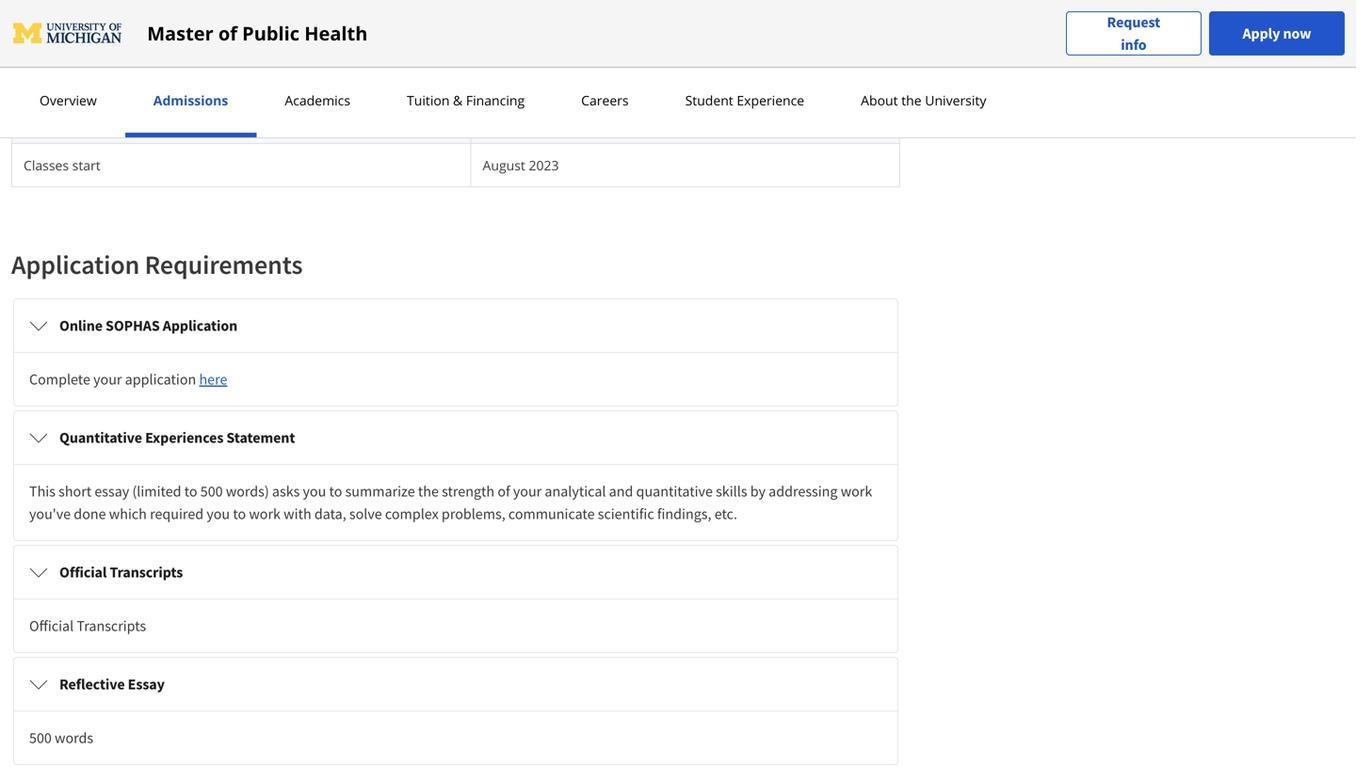 Task type: describe. For each thing, give the bounding box(es) containing it.
and
[[609, 482, 633, 501]]

0 vertical spatial you
[[303, 482, 326, 501]]

your inside this short essay (limited to 500 words) asks you to summarize the strength of your analytical and quantitative skills by addressing work you've done which required you to work with data, solve complex problems, communicate scientific findings, etc.
[[513, 482, 542, 501]]

1 vertical spatial work
[[249, 505, 281, 524]]

essay
[[95, 482, 129, 501]]

experiences
[[145, 429, 224, 447]]

reflective
[[59, 675, 125, 694]]

classes start
[[24, 156, 101, 174]]

1 vertical spatial official
[[29, 617, 74, 636]]

0 horizontal spatial you
[[207, 505, 230, 524]]

sophas
[[106, 317, 160, 335]]

solve
[[349, 505, 382, 524]]

0 horizontal spatial to
[[184, 482, 197, 501]]

you've
[[29, 505, 71, 524]]

start
[[72, 156, 101, 174]]

strength
[[442, 482, 495, 501]]

about the university link
[[856, 91, 992, 109]]

reflective essay button
[[14, 659, 898, 711]]

public
[[242, 20, 300, 46]]

university of michigan image
[[11, 18, 125, 49]]

apply
[[1243, 24, 1281, 43]]

summarize
[[345, 482, 415, 501]]

august 2023
[[483, 156, 559, 174]]

master
[[147, 20, 214, 46]]

0 vertical spatial of
[[218, 20, 237, 46]]

done
[[74, 505, 106, 524]]

complete
[[29, 370, 90, 389]]

about the university
[[861, 91, 987, 109]]

application requirements
[[11, 248, 303, 281]]

tuition & financing link
[[401, 91, 530, 109]]

reflective essay
[[59, 675, 165, 694]]

online sophas application
[[59, 317, 238, 335]]

apply now button
[[1210, 11, 1345, 56]]

required
[[150, 505, 204, 524]]

overview
[[40, 91, 97, 109]]

complex
[[385, 505, 439, 524]]

asks
[[272, 482, 300, 501]]

request info button
[[1066, 11, 1202, 56]]

1 horizontal spatial work
[[841, 482, 873, 501]]

request info
[[1107, 13, 1161, 54]]

1 horizontal spatial the
[[902, 91, 922, 109]]

student
[[685, 91, 734, 109]]

with
[[284, 505, 312, 524]]

this
[[29, 482, 56, 501]]

application inside online sophas application dropdown button
[[163, 317, 238, 335]]

by
[[751, 482, 766, 501]]

application
[[125, 370, 196, 389]]

university
[[925, 91, 987, 109]]

findings,
[[657, 505, 712, 524]]

this short essay (limited to 500 words) asks you to summarize the strength of your analytical and quantitative skills by addressing work you've done which required you to work with data, solve complex problems, communicate scientific findings, etc.
[[29, 482, 873, 524]]

quantitative experiences statement
[[59, 429, 295, 447]]

admissions
[[153, 91, 228, 109]]

master of public health
[[147, 20, 368, 46]]



Task type: vqa. For each thing, say whether or not it's contained in the screenshot.


Task type: locate. For each thing, give the bounding box(es) containing it.
apply now
[[1243, 24, 1312, 43]]

your right complete
[[93, 370, 122, 389]]

online
[[59, 317, 103, 335]]

student experience
[[685, 91, 805, 109]]

words
[[55, 729, 93, 748]]

you up data,
[[303, 482, 326, 501]]

your
[[93, 370, 122, 389], [513, 482, 542, 501]]

careers link
[[576, 91, 635, 109]]

health
[[304, 20, 368, 46]]

0 vertical spatial your
[[93, 370, 122, 389]]

transcripts up reflective essay
[[77, 617, 146, 636]]

your up the communicate at the bottom left of page
[[513, 482, 542, 501]]

1 vertical spatial the
[[418, 482, 439, 501]]

official transcripts inside dropdown button
[[59, 563, 183, 582]]

here link
[[199, 370, 227, 389]]

1 vertical spatial official transcripts
[[29, 617, 146, 636]]

requirements
[[145, 248, 303, 281]]

the up complex
[[418, 482, 439, 501]]

the inside this short essay (limited to 500 words) asks you to summarize the strength of your analytical and quantitative skills by addressing work you've done which required you to work with data, solve complex problems, communicate scientific findings, etc.
[[418, 482, 439, 501]]

1 vertical spatial 500
[[29, 729, 52, 748]]

0 horizontal spatial work
[[249, 505, 281, 524]]

admissions link
[[148, 91, 234, 109]]

experience
[[737, 91, 805, 109]]

work
[[841, 482, 873, 501], [249, 505, 281, 524]]

1 horizontal spatial 500
[[200, 482, 223, 501]]

(limited
[[132, 482, 181, 501]]

500 inside this short essay (limited to 500 words) asks you to summarize the strength of your analytical and quantitative skills by addressing work you've done which required you to work with data, solve complex problems, communicate scientific findings, etc.
[[200, 482, 223, 501]]

overview link
[[34, 91, 102, 109]]

official up the reflective
[[29, 617, 74, 636]]

1 vertical spatial of
[[498, 482, 510, 501]]

official transcripts up the reflective
[[29, 617, 146, 636]]

0 vertical spatial official
[[59, 563, 107, 582]]

academics
[[285, 91, 350, 109]]

data,
[[315, 505, 346, 524]]

application up online
[[11, 248, 140, 281]]

1 horizontal spatial your
[[513, 482, 542, 501]]

0 vertical spatial 500
[[200, 482, 223, 501]]

transcripts
[[110, 563, 183, 582], [77, 617, 146, 636]]

quantitative
[[636, 482, 713, 501]]

official transcripts down which
[[59, 563, 183, 582]]

problems,
[[442, 505, 506, 524]]

1 horizontal spatial of
[[498, 482, 510, 501]]

addressing
[[769, 482, 838, 501]]

0 horizontal spatial of
[[218, 20, 237, 46]]

transcripts down which
[[110, 563, 183, 582]]

work right addressing
[[841, 482, 873, 501]]

open
[[102, 26, 134, 44]]

which
[[109, 505, 147, 524]]

to down words)
[[233, 505, 246, 524]]

you down words)
[[207, 505, 230, 524]]

of inside this short essay (limited to 500 words) asks you to summarize the strength of your analytical and quantitative skills by addressing work you've done which required you to work with data, solve complex problems, communicate scientific findings, etc.
[[498, 482, 510, 501]]

complete your application here
[[29, 370, 227, 389]]

statement
[[226, 429, 295, 447]]

request
[[1107, 13, 1161, 32]]

0 vertical spatial the
[[902, 91, 922, 109]]

august
[[483, 156, 526, 174]]

now
[[1284, 24, 1312, 43]]

careers
[[581, 91, 629, 109]]

scientific
[[598, 505, 654, 524]]

the right the about
[[902, 91, 922, 109]]

about
[[861, 91, 898, 109]]

here
[[199, 370, 227, 389]]

words)
[[226, 482, 269, 501]]

of right strength
[[498, 482, 510, 501]]

official down done
[[59, 563, 107, 582]]

student experience link
[[680, 91, 810, 109]]

online sophas application button
[[14, 300, 898, 352]]

academics link
[[279, 91, 356, 109]]

quantitative experiences statement button
[[14, 412, 898, 464]]

analytical
[[545, 482, 606, 501]]

applications
[[24, 26, 99, 44]]

to up "required"
[[184, 482, 197, 501]]

0 horizontal spatial 500
[[29, 729, 52, 748]]

official transcripts button
[[14, 546, 898, 599]]

official inside dropdown button
[[59, 563, 107, 582]]

etc.
[[715, 505, 738, 524]]

applications open
[[24, 26, 134, 44]]

500 words
[[29, 729, 93, 748]]

1 horizontal spatial to
[[233, 505, 246, 524]]

0 horizontal spatial your
[[93, 370, 122, 389]]

financing
[[466, 91, 525, 109]]

communicate
[[509, 505, 595, 524]]

application up here
[[163, 317, 238, 335]]

0 horizontal spatial the
[[418, 482, 439, 501]]

1 vertical spatial transcripts
[[77, 617, 146, 636]]

0 vertical spatial work
[[841, 482, 873, 501]]

quantitative
[[59, 429, 142, 447]]

500
[[200, 482, 223, 501], [29, 729, 52, 748]]

work down words)
[[249, 505, 281, 524]]

0 vertical spatial application
[[11, 248, 140, 281]]

short
[[59, 482, 92, 501]]

0 horizontal spatial application
[[11, 248, 140, 281]]

you
[[303, 482, 326, 501], [207, 505, 230, 524]]

official transcripts
[[59, 563, 183, 582], [29, 617, 146, 636]]

tuition & financing
[[407, 91, 525, 109]]

1 vertical spatial you
[[207, 505, 230, 524]]

1 vertical spatial application
[[163, 317, 238, 335]]

of
[[218, 20, 237, 46], [498, 482, 510, 501]]

0 vertical spatial transcripts
[[110, 563, 183, 582]]

official
[[59, 563, 107, 582], [29, 617, 74, 636]]

application
[[11, 248, 140, 281], [163, 317, 238, 335]]

info
[[1121, 35, 1147, 54]]

essay
[[128, 675, 165, 694]]

500 left words
[[29, 729, 52, 748]]

0 vertical spatial official transcripts
[[59, 563, 183, 582]]

the
[[902, 91, 922, 109], [418, 482, 439, 501]]

500 left words)
[[200, 482, 223, 501]]

tuition
[[407, 91, 450, 109]]

2 horizontal spatial to
[[329, 482, 342, 501]]

transcripts inside dropdown button
[[110, 563, 183, 582]]

1 vertical spatial your
[[513, 482, 542, 501]]

to up data,
[[329, 482, 342, 501]]

classes
[[24, 156, 69, 174]]

1 horizontal spatial application
[[163, 317, 238, 335]]

of left public
[[218, 20, 237, 46]]

1 horizontal spatial you
[[303, 482, 326, 501]]

&
[[453, 91, 463, 109]]

to
[[184, 482, 197, 501], [329, 482, 342, 501], [233, 505, 246, 524]]

skills
[[716, 482, 748, 501]]

2023
[[529, 156, 559, 174]]



